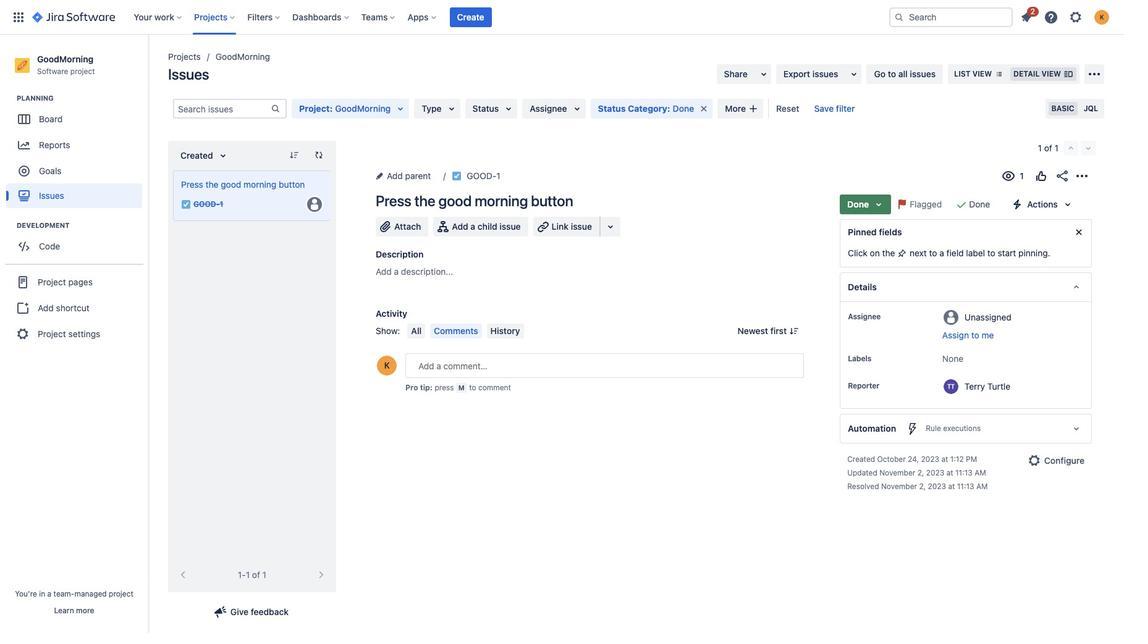Task type: describe. For each thing, give the bounding box(es) containing it.
add for add a description...
[[376, 266, 392, 277]]

comments
[[434, 326, 478, 336]]

issues inside dropdown button
[[813, 69, 839, 79]]

import and bulk change issues image
[[1087, 67, 1102, 82]]

2 horizontal spatial the
[[882, 248, 895, 258]]

share button
[[717, 64, 771, 84]]

rule
[[926, 424, 941, 433]]

team-
[[54, 590, 74, 599]]

export
[[784, 69, 810, 79]]

menu bar containing all
[[405, 324, 526, 339]]

done button
[[840, 195, 892, 215]]

0 horizontal spatial done
[[673, 103, 694, 114]]

project for project settings
[[38, 329, 66, 339]]

1 horizontal spatial project
[[109, 590, 133, 599]]

to left start
[[988, 248, 996, 258]]

pages
[[68, 277, 93, 287]]

1 up give feedback button
[[246, 570, 250, 580]]

me
[[982, 330, 994, 341]]

actions button
[[1005, 195, 1080, 215]]

link issue button
[[533, 217, 601, 237]]

group containing board
[[6, 93, 148, 212]]

1-1 of 1
[[238, 570, 266, 580]]

project for project pages
[[38, 277, 66, 287]]

next
[[910, 248, 927, 258]]

press
[[435, 383, 454, 393]]

flagged
[[910, 199, 942, 210]]

history
[[491, 326, 520, 336]]

good inside task element
[[221, 179, 241, 190]]

issues inside 'group'
[[39, 190, 64, 201]]

view for list view
[[973, 69, 992, 79]]

resolved
[[848, 482, 879, 491]]

details
[[848, 282, 877, 292]]

vote options: no one has voted for this issue yet. image
[[1034, 169, 1049, 184]]

0 horizontal spatial of
[[252, 570, 260, 580]]

2 vertical spatial at
[[948, 482, 955, 491]]

reports
[[39, 140, 70, 150]]

pinned fields
[[848, 227, 902, 237]]

reports link
[[6, 132, 142, 159]]

done inside dropdown button
[[848, 199, 869, 210]]

project : goodmorning
[[299, 103, 391, 114]]

task element
[[173, 171, 331, 221]]

actions image
[[1075, 169, 1090, 184]]

to for all
[[888, 69, 896, 79]]

filter
[[836, 103, 855, 114]]

goodmorning for goodmorning
[[216, 51, 270, 62]]

status category : done
[[598, 103, 694, 114]]

details element
[[840, 273, 1092, 302]]

the inside task element
[[206, 179, 218, 190]]

1 vertical spatial press
[[376, 192, 412, 210]]

hide message image
[[1072, 225, 1087, 240]]

create button
[[450, 7, 492, 27]]

1 up child
[[497, 171, 501, 181]]

actions
[[1028, 199, 1058, 210]]

add shortcut
[[38, 303, 89, 313]]

labels pin to top. only you can see pinned fields. image
[[874, 354, 884, 364]]

description
[[376, 249, 424, 260]]

assign to me
[[943, 330, 994, 341]]

a right in
[[47, 590, 51, 599]]

notifications image
[[1019, 10, 1034, 24]]

add a child issue button
[[434, 217, 528, 237]]

fields
[[879, 227, 902, 237]]

settings image
[[1069, 10, 1084, 24]]

1 vertical spatial button
[[531, 192, 573, 210]]

settings
[[68, 329, 100, 339]]

add shortcut button
[[5, 296, 143, 321]]

good-1 inside task element
[[193, 200, 223, 209]]

link web pages and more image
[[603, 219, 618, 234]]

created october 24, 2023 at 1:12 pm updated november 2, 2023 at 11:13 am resolved november 2, 2023 at 11:13 am
[[848, 455, 988, 491]]

managed
[[74, 590, 107, 599]]

start
[[998, 248, 1016, 258]]

banner containing your work
[[0, 0, 1124, 35]]

2 issue from the left
[[571, 221, 592, 232]]

list view
[[954, 69, 992, 79]]

comment
[[478, 383, 511, 393]]

1 vertical spatial press the good morning button
[[376, 192, 573, 210]]

apps
[[408, 11, 429, 22]]

label
[[966, 248, 985, 258]]

a inside button
[[471, 221, 475, 232]]

projects for projects "dropdown button" on the top left
[[194, 11, 228, 22]]

1 issue from the left
[[500, 221, 521, 232]]

click
[[848, 248, 868, 258]]

type button
[[414, 99, 460, 119]]

done image
[[955, 197, 969, 212]]

project inside goodmorning software project
[[70, 67, 95, 76]]

attach
[[394, 221, 421, 232]]

field
[[947, 248, 964, 258]]

add a description...
[[376, 266, 453, 277]]

newest first button
[[730, 324, 804, 339]]

save filter
[[814, 103, 855, 114]]

october
[[877, 455, 906, 464]]

show:
[[376, 326, 400, 336]]

attach button
[[376, 217, 429, 237]]

to for a
[[929, 248, 937, 258]]

updated
[[848, 469, 878, 478]]

1 vertical spatial the
[[415, 192, 436, 210]]

copy link to issue image
[[498, 171, 508, 181]]

search image
[[894, 12, 904, 22]]

created for created
[[181, 150, 213, 161]]

automation element
[[840, 414, 1092, 444]]

none
[[943, 354, 964, 364]]

configure link
[[1022, 451, 1092, 471]]

view for detail view
[[1042, 69, 1061, 79]]

assign to me button
[[943, 329, 1079, 342]]

terry
[[965, 381, 985, 392]]

pro tip: press m to comment
[[406, 383, 511, 393]]

on
[[870, 248, 880, 258]]

1 horizontal spatial of
[[1045, 143, 1053, 153]]

remove field image
[[697, 101, 712, 116]]

you're in a team-managed project
[[15, 590, 133, 599]]

teams
[[361, 11, 388, 22]]

turtle
[[988, 381, 1011, 392]]

2 : from the left
[[668, 103, 670, 114]]

goals
[[39, 166, 62, 176]]

pm
[[966, 455, 977, 464]]

activity
[[376, 308, 407, 319]]

more button
[[718, 99, 763, 119]]

issues link
[[6, 184, 142, 208]]

Search field
[[890, 7, 1013, 27]]

basic
[[1052, 104, 1075, 113]]

assignee button
[[522, 99, 586, 119]]

in
[[39, 590, 45, 599]]

0 vertical spatial task image
[[452, 171, 462, 181]]

labels
[[848, 354, 872, 363]]

appswitcher icon image
[[11, 10, 26, 24]]

type
[[422, 103, 442, 114]]

good-1 link
[[467, 169, 501, 184]]

click on the
[[848, 248, 898, 258]]

your work button
[[130, 7, 187, 27]]

1 vertical spatial november
[[881, 482, 917, 491]]

go to all issues
[[874, 69, 936, 79]]

addicon image
[[749, 104, 758, 114]]

planning image
[[2, 91, 17, 106]]

project settings
[[38, 329, 100, 339]]

assign
[[943, 330, 969, 341]]



Task type: locate. For each thing, give the bounding box(es) containing it.
1 view from the left
[[973, 69, 992, 79]]

good- down created popup button
[[193, 200, 220, 209]]

0 horizontal spatial good-
[[193, 200, 220, 209]]

goodmorning
[[216, 51, 270, 62], [37, 54, 94, 64], [335, 103, 391, 114]]

created up updated
[[848, 455, 875, 464]]

to
[[888, 69, 896, 79], [929, 248, 937, 258], [988, 248, 996, 258], [972, 330, 980, 341], [469, 383, 476, 393]]

assignee left assignee pin to top. only you can see pinned fields. image
[[848, 312, 881, 321]]

created inside popup button
[[181, 150, 213, 161]]

goal image
[[19, 166, 30, 177]]

november
[[880, 469, 916, 478], [881, 482, 917, 491]]

go
[[874, 69, 886, 79]]

the right on
[[882, 248, 895, 258]]

Add a comment… field
[[406, 354, 804, 378]]

1 horizontal spatial goodmorning
[[216, 51, 270, 62]]

button down sort descending "image"
[[279, 179, 305, 190]]

status for status category : done
[[598, 103, 626, 114]]

save
[[814, 103, 834, 114]]

menu bar
[[405, 324, 526, 339]]

comments button
[[430, 324, 482, 339]]

1 horizontal spatial good-
[[467, 171, 497, 181]]

status inside dropdown button
[[473, 103, 499, 114]]

view right detail
[[1042, 69, 1061, 79]]

0 vertical spatial projects
[[194, 11, 228, 22]]

history button
[[487, 324, 524, 339]]

add for add parent
[[387, 171, 403, 181]]

add for add shortcut
[[38, 303, 54, 313]]

assignee right status dropdown button at the top of page
[[530, 103, 567, 114]]

project up refresh image
[[299, 103, 330, 114]]

0 horizontal spatial created
[[181, 150, 213, 161]]

project pages link
[[5, 269, 143, 296]]

created button
[[173, 146, 235, 166]]

0 vertical spatial created
[[181, 150, 213, 161]]

pro
[[406, 383, 418, 393]]

button inside task element
[[279, 179, 305, 190]]

software
[[37, 67, 68, 76]]

1 down order by image
[[220, 200, 223, 209]]

0 horizontal spatial issue
[[500, 221, 521, 232]]

your work
[[134, 11, 174, 22]]

1 vertical spatial 2023
[[926, 469, 945, 478]]

0 horizontal spatial issues
[[813, 69, 839, 79]]

give feedback button
[[208, 603, 296, 622]]

reset button
[[769, 99, 807, 119]]

1 vertical spatial morning
[[475, 192, 528, 210]]

task image left done issue: good-1 element
[[181, 200, 191, 210]]

1 vertical spatial issues
[[39, 190, 64, 201]]

flagged image
[[895, 197, 910, 212]]

0 horizontal spatial good-1
[[193, 200, 223, 209]]

projects right sidebar navigation icon
[[168, 51, 201, 62]]

assignee pin to top. only you can see pinned fields. image
[[883, 312, 893, 322]]

good up add a child issue button at the left top
[[439, 192, 472, 210]]

0 vertical spatial button
[[279, 179, 305, 190]]

1 horizontal spatial view
[[1042, 69, 1061, 79]]

1 vertical spatial created
[[848, 455, 875, 464]]

0 horizontal spatial project
[[70, 67, 95, 76]]

created left order by image
[[181, 150, 213, 161]]

0 vertical spatial 2023
[[921, 455, 940, 464]]

all
[[899, 69, 908, 79]]

refresh image
[[314, 150, 324, 160]]

morning inside task element
[[244, 179, 277, 190]]

add left parent in the top left of the page
[[387, 171, 403, 181]]

status
[[473, 103, 499, 114], [598, 103, 626, 114]]

goodmorning inside goodmorning software project
[[37, 54, 94, 64]]

11:13 down pm
[[957, 482, 975, 491]]

projects right work
[[194, 11, 228, 22]]

press the good morning button down good-1 link on the left top of page
[[376, 192, 573, 210]]

0 horizontal spatial goodmorning
[[37, 54, 94, 64]]

code link
[[6, 234, 142, 259]]

1 horizontal spatial the
[[415, 192, 436, 210]]

to right next
[[929, 248, 937, 258]]

sidebar navigation image
[[135, 49, 162, 74]]

press
[[181, 179, 203, 190], [376, 192, 412, 210]]

primary element
[[7, 0, 880, 34]]

0 vertical spatial 2,
[[918, 469, 924, 478]]

1 horizontal spatial done
[[848, 199, 869, 210]]

1 horizontal spatial issues
[[910, 69, 936, 79]]

issues
[[813, 69, 839, 79], [910, 69, 936, 79]]

a
[[471, 221, 475, 232], [940, 248, 944, 258], [394, 266, 399, 277], [47, 590, 51, 599]]

status button
[[465, 99, 518, 119]]

newest first
[[738, 326, 787, 336]]

add inside dropdown button
[[387, 171, 403, 181]]

next to a field label to start pinning.
[[908, 248, 1051, 258]]

project for project : goodmorning
[[299, 103, 330, 114]]

project up add shortcut
[[38, 277, 66, 287]]

press the good morning button inside task element
[[181, 179, 305, 190]]

goals link
[[6, 159, 142, 184]]

shortcut
[[56, 303, 89, 313]]

create
[[457, 11, 484, 22]]

group containing project pages
[[5, 264, 143, 352]]

to for me
[[972, 330, 980, 341]]

to left me
[[972, 330, 980, 341]]

1 vertical spatial am
[[977, 482, 988, 491]]

project up planning heading
[[70, 67, 95, 76]]

group
[[6, 93, 148, 212], [1064, 141, 1096, 156], [5, 264, 143, 352]]

2 view from the left
[[1042, 69, 1061, 79]]

link issue
[[552, 221, 592, 232]]

code
[[39, 241, 60, 251]]

1 horizontal spatial task image
[[452, 171, 462, 181]]

status for status
[[473, 103, 499, 114]]

configure
[[1045, 456, 1085, 466]]

1 down basic
[[1055, 143, 1059, 153]]

apps button
[[404, 7, 441, 27]]

code group
[[6, 221, 148, 263]]

0 horizontal spatial press
[[181, 179, 203, 190]]

1 vertical spatial assignee
[[848, 312, 881, 321]]

1 vertical spatial at
[[947, 469, 954, 478]]

2 horizontal spatial goodmorning
[[335, 103, 391, 114]]

add left child
[[452, 221, 468, 232]]

1 horizontal spatial :
[[668, 103, 670, 114]]

m
[[459, 384, 465, 392]]

1 vertical spatial projects
[[168, 51, 201, 62]]

done up next to a field label to start pinning. in the right of the page
[[969, 199, 990, 210]]

the up done issue: good-1 element
[[206, 179, 218, 190]]

add inside "button"
[[38, 303, 54, 313]]

0 horizontal spatial :
[[330, 103, 333, 114]]

development image
[[2, 218, 17, 233]]

issue right child
[[500, 221, 521, 232]]

11:13 down 1:12
[[956, 469, 973, 478]]

1 vertical spatial project
[[38, 277, 66, 287]]

good- left copy link to issue icon
[[467, 171, 497, 181]]

of right 1-
[[252, 570, 260, 580]]

1 vertical spatial 2,
[[919, 482, 926, 491]]

add parent button
[[375, 169, 435, 184]]

terry turtle
[[965, 381, 1011, 392]]

more
[[76, 606, 94, 616]]

you're
[[15, 590, 37, 599]]

order by image
[[216, 148, 230, 163]]

save filter button
[[807, 99, 863, 119]]

give feedback
[[231, 607, 289, 618]]

1
[[1038, 143, 1042, 153], [1055, 143, 1059, 153], [497, 171, 501, 181], [220, 200, 223, 209], [246, 570, 250, 580], [263, 570, 266, 580]]

export issues button
[[776, 64, 862, 84]]

1 vertical spatial task image
[[181, 200, 191, 210]]

your
[[134, 11, 152, 22]]

0 vertical spatial press
[[181, 179, 203, 190]]

1 horizontal spatial assignee
[[848, 312, 881, 321]]

jira software image
[[32, 10, 115, 24], [32, 10, 115, 24]]

2 status from the left
[[598, 103, 626, 114]]

2023
[[921, 455, 940, 464], [926, 469, 945, 478], [928, 482, 946, 491]]

to inside button
[[972, 330, 980, 341]]

1 vertical spatial good
[[439, 192, 472, 210]]

a left "field"
[[940, 248, 944, 258]]

project down add shortcut
[[38, 329, 66, 339]]

0 horizontal spatial the
[[206, 179, 218, 190]]

0 vertical spatial assignee
[[530, 103, 567, 114]]

1 vertical spatial project
[[109, 590, 133, 599]]

0 vertical spatial 11:13
[[956, 469, 973, 478]]

pinned
[[848, 227, 877, 237]]

1 horizontal spatial press
[[376, 192, 412, 210]]

projects inside "dropdown button"
[[194, 11, 228, 22]]

0 vertical spatial am
[[975, 469, 986, 478]]

reporter
[[848, 381, 880, 391]]

add left shortcut
[[38, 303, 54, 313]]

projects
[[194, 11, 228, 22], [168, 51, 201, 62]]

task image
[[452, 171, 462, 181], [181, 200, 191, 210]]

add inside button
[[452, 221, 468, 232]]

export issues
[[784, 69, 839, 79]]

sidebar element
[[0, 35, 148, 634]]

development
[[17, 221, 70, 229]]

share
[[724, 69, 748, 79]]

at
[[942, 455, 948, 464], [947, 469, 954, 478], [948, 482, 955, 491]]

2 vertical spatial project
[[38, 329, 66, 339]]

filters
[[247, 11, 273, 22]]

add down description
[[376, 266, 392, 277]]

1 horizontal spatial created
[[848, 455, 875, 464]]

goodmorning link
[[216, 49, 270, 64]]

1 status from the left
[[473, 103, 499, 114]]

created inside "created october 24, 2023 at 1:12 pm updated november 2, 2023 at 11:13 am resolved november 2, 2023 at 11:13 am"
[[848, 455, 875, 464]]

1 issues from the left
[[813, 69, 839, 79]]

description...
[[401, 266, 453, 277]]

list
[[954, 69, 971, 79]]

projects for the projects link
[[168, 51, 201, 62]]

issues down "goals"
[[39, 190, 64, 201]]

your profile and settings image
[[1095, 10, 1110, 24]]

0 horizontal spatial status
[[473, 103, 499, 114]]

button up link
[[531, 192, 573, 210]]

1 horizontal spatial status
[[598, 103, 626, 114]]

Search issues text field
[[174, 100, 271, 117]]

issue right link
[[571, 221, 592, 232]]

0 horizontal spatial view
[[973, 69, 992, 79]]

dashboards
[[292, 11, 342, 22]]

good- inside task element
[[193, 200, 220, 209]]

more information about this user image
[[944, 380, 959, 394]]

1:12
[[951, 455, 964, 464]]

0 horizontal spatial issues
[[39, 190, 64, 201]]

press down add parent dropdown button
[[376, 192, 412, 210]]

add parent
[[387, 171, 431, 181]]

projects link
[[168, 49, 201, 64]]

good-
[[467, 171, 497, 181], [193, 200, 220, 209]]

good-1 down created popup button
[[193, 200, 223, 209]]

0 vertical spatial at
[[942, 455, 948, 464]]

jql
[[1084, 104, 1098, 113]]

0 vertical spatial project
[[70, 67, 95, 76]]

1 horizontal spatial morning
[[475, 192, 528, 210]]

goodmorning for goodmorning software project
[[37, 54, 94, 64]]

0 vertical spatial press the good morning button
[[181, 179, 305, 190]]

issues right export
[[813, 69, 839, 79]]

0 horizontal spatial button
[[279, 179, 305, 190]]

2 vertical spatial the
[[882, 248, 895, 258]]

1 up vote options: no one has voted for this issue yet. icon
[[1038, 143, 1042, 153]]

0 horizontal spatial morning
[[244, 179, 277, 190]]

pinning.
[[1019, 248, 1051, 258]]

status left category
[[598, 103, 626, 114]]

1 horizontal spatial good
[[439, 192, 472, 210]]

done issue: good-1 element
[[193, 199, 223, 210]]

of up vote options: no one has voted for this issue yet. icon
[[1045, 143, 1053, 153]]

to left all
[[888, 69, 896, 79]]

0 vertical spatial the
[[206, 179, 218, 190]]

category
[[628, 103, 668, 114]]

2 horizontal spatial done
[[969, 199, 990, 210]]

status right type "dropdown button"
[[473, 103, 499, 114]]

press the good morning button down order by image
[[181, 179, 305, 190]]

development heading
[[17, 221, 148, 231]]

1 inside task element
[[220, 200, 223, 209]]

1 vertical spatial good-1
[[193, 200, 223, 209]]

1 right 1-
[[263, 570, 266, 580]]

banner
[[0, 0, 1124, 35]]

1 : from the left
[[330, 103, 333, 114]]

1 vertical spatial good-
[[193, 200, 220, 209]]

press up done issue: good-1 element
[[181, 179, 203, 190]]

0 vertical spatial november
[[880, 469, 916, 478]]

created for created october 24, 2023 at 1:12 pm updated november 2, 2023 at 11:13 am resolved november 2, 2023 at 11:13 am
[[848, 455, 875, 464]]

planning
[[17, 94, 54, 102]]

done up pinned
[[848, 199, 869, 210]]

issues down the projects link
[[168, 66, 209, 83]]

tip:
[[420, 383, 433, 393]]

0 vertical spatial morning
[[244, 179, 277, 190]]

0 vertical spatial good-1
[[467, 171, 501, 181]]

a down description
[[394, 266, 399, 277]]

good-1 up add a child issue at the left of page
[[467, 171, 501, 181]]

1 horizontal spatial button
[[531, 192, 573, 210]]

morning
[[244, 179, 277, 190], [475, 192, 528, 210]]

0 vertical spatial good
[[221, 179, 241, 190]]

work
[[154, 11, 174, 22]]

issues right all
[[910, 69, 936, 79]]

to right m
[[469, 383, 476, 393]]

good-1
[[467, 171, 501, 181], [193, 200, 223, 209]]

planning heading
[[17, 93, 148, 103]]

2 issues from the left
[[910, 69, 936, 79]]

0 horizontal spatial task image
[[181, 200, 191, 210]]

the down parent in the top left of the page
[[415, 192, 436, 210]]

1 horizontal spatial issue
[[571, 221, 592, 232]]

project right managed
[[109, 590, 133, 599]]

task image left good-1 link on the left top of page
[[452, 171, 462, 181]]

filters button
[[244, 7, 285, 27]]

project pages
[[38, 277, 93, 287]]

a left child
[[471, 221, 475, 232]]

1 horizontal spatial good-1
[[467, 171, 501, 181]]

0 vertical spatial issues
[[168, 66, 209, 83]]

1 vertical spatial 11:13
[[957, 482, 975, 491]]

0 horizontal spatial good
[[221, 179, 241, 190]]

1 vertical spatial of
[[252, 570, 260, 580]]

add for add a child issue
[[452, 221, 468, 232]]

0 vertical spatial project
[[299, 103, 330, 114]]

done left remove field icon
[[673, 103, 694, 114]]

2 vertical spatial 2023
[[928, 482, 946, 491]]

view right list
[[973, 69, 992, 79]]

assignee inside dropdown button
[[530, 103, 567, 114]]

help image
[[1044, 10, 1059, 24]]

more
[[725, 103, 746, 114]]

press inside task element
[[181, 179, 203, 190]]

0 horizontal spatial assignee
[[530, 103, 567, 114]]

newest
[[738, 326, 768, 336]]

parent
[[405, 171, 431, 181]]

feedback
[[251, 607, 289, 618]]

1 horizontal spatial issues
[[168, 66, 209, 83]]

0 vertical spatial good-
[[467, 171, 497, 181]]

0 horizontal spatial press the good morning button
[[181, 179, 305, 190]]

board
[[39, 114, 63, 124]]

executions
[[943, 424, 981, 433]]

1 horizontal spatial press the good morning button
[[376, 192, 573, 210]]

sort descending image
[[289, 150, 299, 160]]

good down order by image
[[221, 179, 241, 190]]

0 vertical spatial of
[[1045, 143, 1053, 153]]



Task type: vqa. For each thing, say whether or not it's contained in the screenshot.
fields
yes



